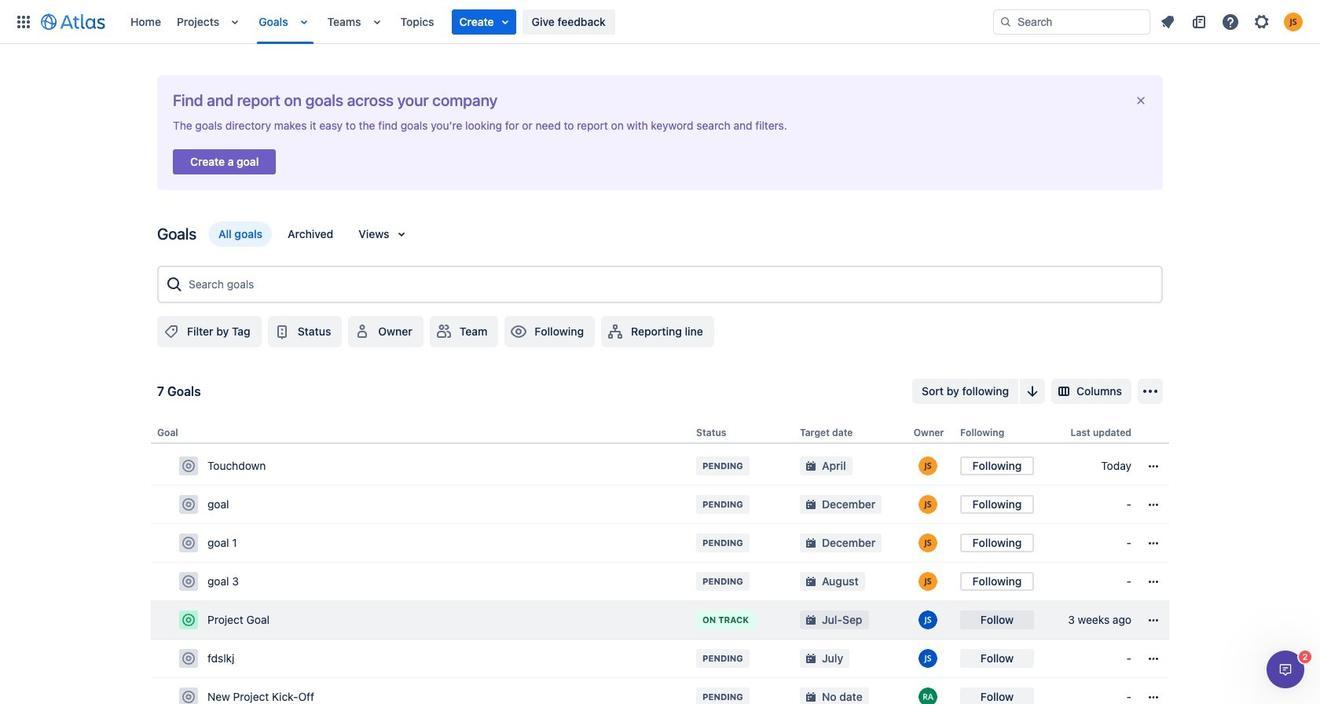 Task type: locate. For each thing, give the bounding box(es) containing it.
top element
[[9, 0, 993, 44]]

2 more icon image from the top
[[1144, 495, 1163, 514]]

4 more icon image from the top
[[1144, 572, 1163, 591]]

reverse sort order image
[[1023, 382, 1042, 401]]

1 more icon image from the top
[[1144, 457, 1163, 476]]

goal 1 image
[[182, 537, 195, 549]]

account image
[[1284, 12, 1303, 31]]

5 more icon image from the top
[[1144, 611, 1163, 630]]

following image
[[510, 322, 528, 341]]

switch to... image
[[14, 12, 33, 31]]

close banner image
[[1135, 94, 1148, 107]]

6 more icon image from the top
[[1144, 649, 1163, 668]]

label image
[[162, 322, 181, 341]]

list item inside list
[[452, 9, 516, 34]]

None search field
[[993, 9, 1151, 34]]

more icon image
[[1144, 457, 1163, 476], [1144, 495, 1163, 514], [1144, 534, 1163, 553], [1144, 572, 1163, 591], [1144, 611, 1163, 630], [1144, 649, 1163, 668], [1144, 688, 1163, 704]]

3 more icon image from the top
[[1144, 534, 1163, 553]]

7 more icon image from the top
[[1144, 688, 1163, 704]]

0 horizontal spatial list
[[123, 0, 993, 44]]

more icon image for goal icon
[[1144, 495, 1163, 514]]

dialog
[[1267, 651, 1305, 689]]

Search field
[[993, 9, 1151, 34]]

banner
[[0, 0, 1320, 44]]

1 horizontal spatial list
[[1154, 9, 1311, 34]]

list
[[123, 0, 993, 44], [1154, 9, 1311, 34]]

list item
[[452, 9, 516, 34]]



Task type: vqa. For each thing, say whether or not it's contained in the screenshot.
dialog
yes



Task type: describe. For each thing, give the bounding box(es) containing it.
more options image
[[1141, 382, 1160, 401]]

status image
[[273, 322, 291, 341]]

more icon image for the fdslkj 'image'
[[1144, 649, 1163, 668]]

settings image
[[1253, 12, 1272, 31]]

more icon image for goal 1 icon
[[1144, 534, 1163, 553]]

goal image
[[182, 498, 195, 511]]

more icon image for touchdown icon
[[1144, 457, 1163, 476]]

new project kick-off image
[[182, 691, 195, 704]]

more icon image for 'project goal' image
[[1144, 611, 1163, 630]]

search goals image
[[165, 275, 184, 294]]

more icon image for goal 3 icon
[[1144, 572, 1163, 591]]

fdslkj image
[[182, 652, 195, 665]]

search image
[[1000, 15, 1012, 28]]

Search goals field
[[184, 270, 1155, 299]]

goal 3 image
[[182, 575, 195, 588]]

help image
[[1221, 12, 1240, 31]]

more icon image for new project kick-off icon
[[1144, 688, 1163, 704]]

touchdown image
[[182, 460, 195, 472]]

project goal image
[[182, 614, 195, 627]]

notifications image
[[1159, 12, 1177, 31]]



